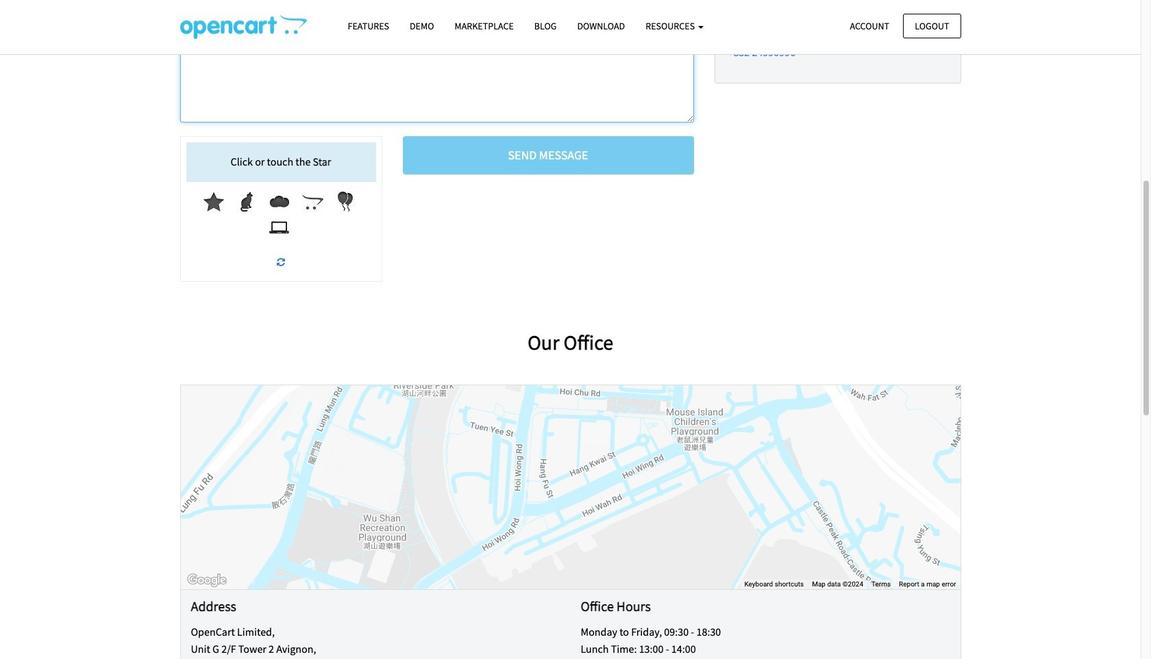 Task type: vqa. For each thing, say whether or not it's contained in the screenshot.
refresh image
yes



Task type: locate. For each thing, give the bounding box(es) containing it.
None text field
[[180, 0, 694, 123]]

opencart - contact image
[[180, 14, 307, 39]]

refresh image
[[277, 258, 285, 267]]

map region
[[181, 386, 960, 590]]

google image
[[184, 572, 229, 590]]



